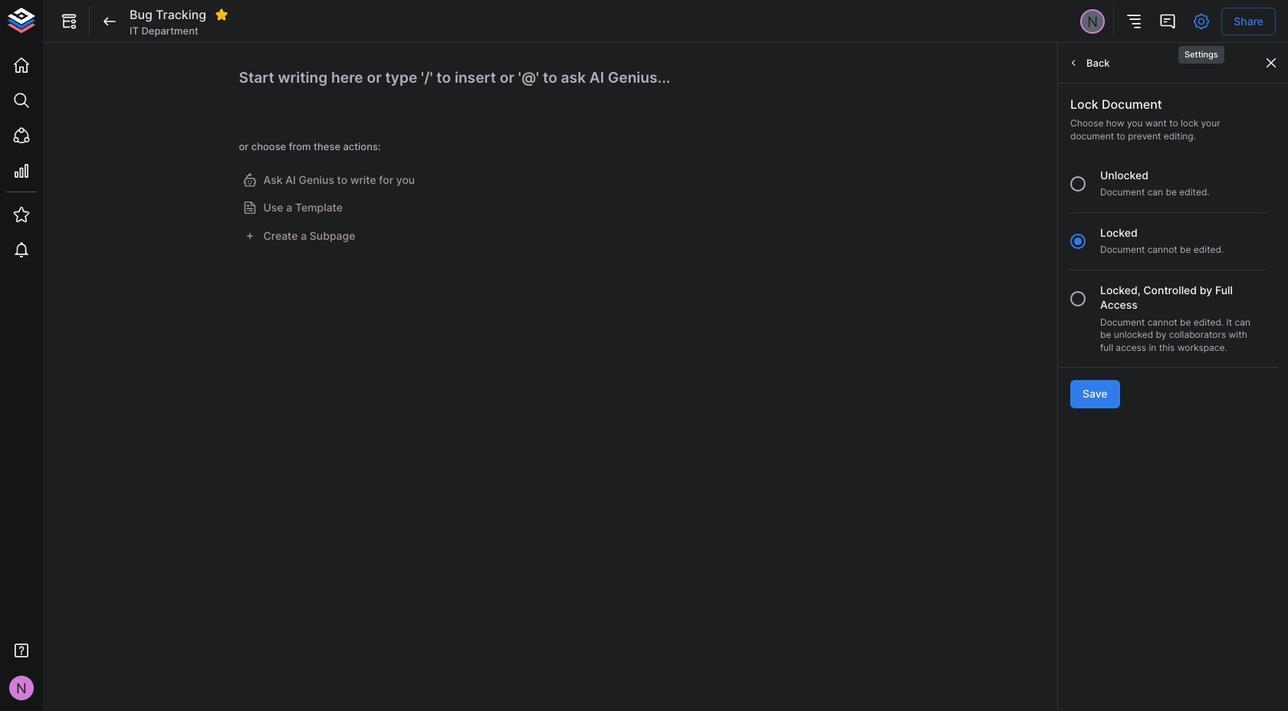 Task type: locate. For each thing, give the bounding box(es) containing it.
option group
[[1062, 168, 1267, 355]]

remove favorite image
[[215, 8, 229, 21]]

tooltip
[[1177, 35, 1226, 65]]



Task type: vqa. For each thing, say whether or not it's contained in the screenshot.
the Plan
no



Task type: describe. For each thing, give the bounding box(es) containing it.
show wiki image
[[60, 12, 78, 31]]

go back image
[[100, 12, 119, 31]]

comments image
[[1159, 12, 1177, 31]]

table of contents image
[[1125, 12, 1143, 31]]

settings image
[[1192, 12, 1211, 31]]



